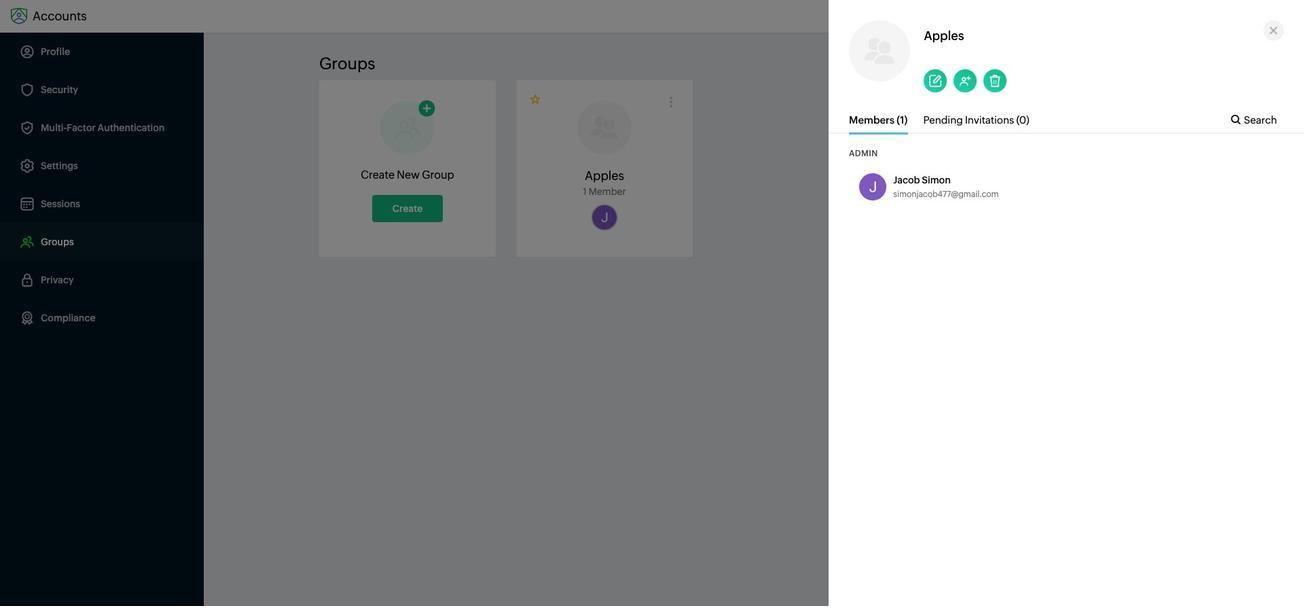 Task type: describe. For each thing, give the bounding box(es) containing it.
search image
[[1231, 115, 1241, 124]]



Task type: locate. For each thing, give the bounding box(es) containing it.
makeprimary image
[[530, 94, 542, 106]]



Task type: vqa. For each thing, say whether or not it's contained in the screenshot.
makeprimary Icon
yes



